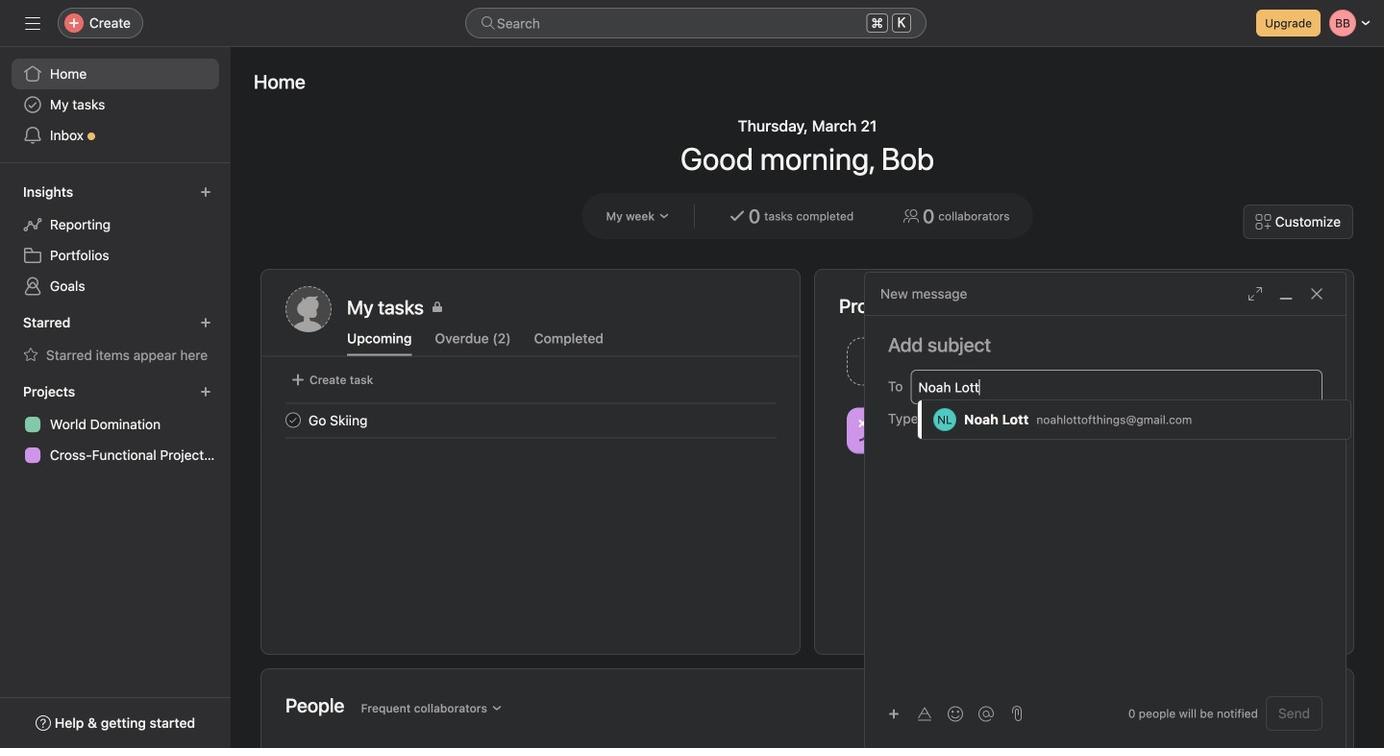 Task type: vqa. For each thing, say whether or not it's contained in the screenshot.
first "See details, My workspace" image from the top of the page
no



Task type: locate. For each thing, give the bounding box(es) containing it.
dialog
[[865, 273, 1346, 749]]

add profile photo image
[[285, 286, 332, 333]]

minimize image
[[1278, 286, 1294, 302]]

Type the name of a team, a project, or people text field
[[918, 376, 1312, 399]]

Add subject text field
[[865, 332, 1346, 359]]

expand popout to full screen image
[[1248, 286, 1263, 302]]

1 horizontal spatial list item
[[839, 333, 1085, 391]]

insights element
[[0, 175, 231, 306]]

0 horizontal spatial list item
[[262, 403, 800, 438]]

mark complete image
[[282, 409, 305, 432]]

toolbar
[[880, 700, 1003, 728]]

close image
[[1309, 286, 1324, 302]]

None field
[[465, 8, 927, 38]]

list box
[[918, 401, 1350, 439]]

list item
[[839, 333, 1085, 391], [262, 403, 800, 438]]

new project or portfolio image
[[200, 386, 211, 398]]

0 vertical spatial list item
[[839, 333, 1085, 391]]

1 vertical spatial list item
[[262, 403, 800, 438]]

Search tasks, projects, and more text field
[[465, 8, 927, 38]]

rocket image
[[1104, 350, 1127, 373]]

insert an object image
[[888, 709, 900, 720]]



Task type: describe. For each thing, give the bounding box(es) containing it.
projects element
[[0, 375, 231, 475]]

new insights image
[[200, 186, 211, 198]]

starred element
[[0, 306, 231, 375]]

line_and_symbols image
[[858, 420, 881, 443]]

add items to starred image
[[200, 317, 211, 329]]

global element
[[0, 47, 231, 162]]

hide sidebar image
[[25, 15, 40, 31]]

Mark complete checkbox
[[282, 409, 305, 432]]

at mention image
[[978, 707, 994, 722]]



